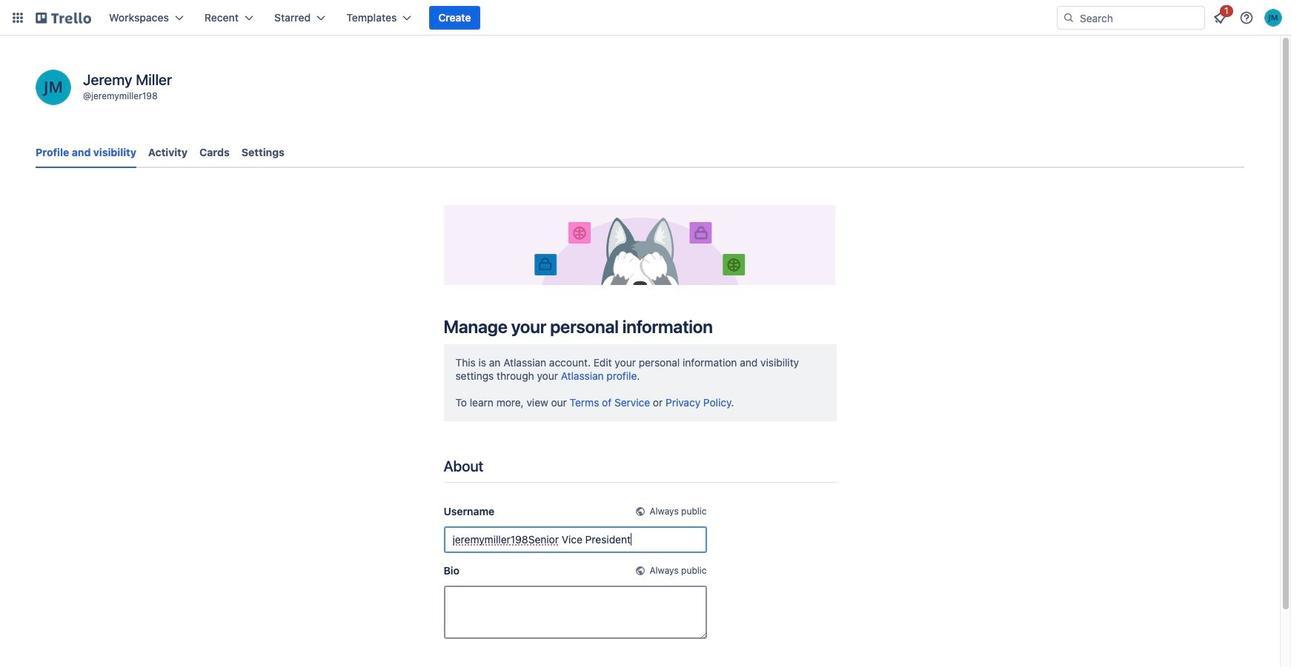 Task type: vqa. For each thing, say whether or not it's contained in the screenshot.
Open Information Menu icon
yes



Task type: describe. For each thing, give the bounding box(es) containing it.
jeremy miller (jeremymiller198) image
[[1265, 9, 1282, 27]]

search image
[[1063, 12, 1075, 24]]

back to home image
[[36, 6, 91, 30]]

open information menu image
[[1239, 10, 1254, 25]]



Task type: locate. For each thing, give the bounding box(es) containing it.
1 notification image
[[1211, 9, 1229, 27]]

Search field
[[1075, 7, 1205, 28]]

None text field
[[444, 527, 707, 554]]

primary element
[[0, 0, 1291, 36]]

None text field
[[444, 586, 707, 640]]

jeremy miller (jeremymiller198) image
[[36, 70, 71, 105]]



